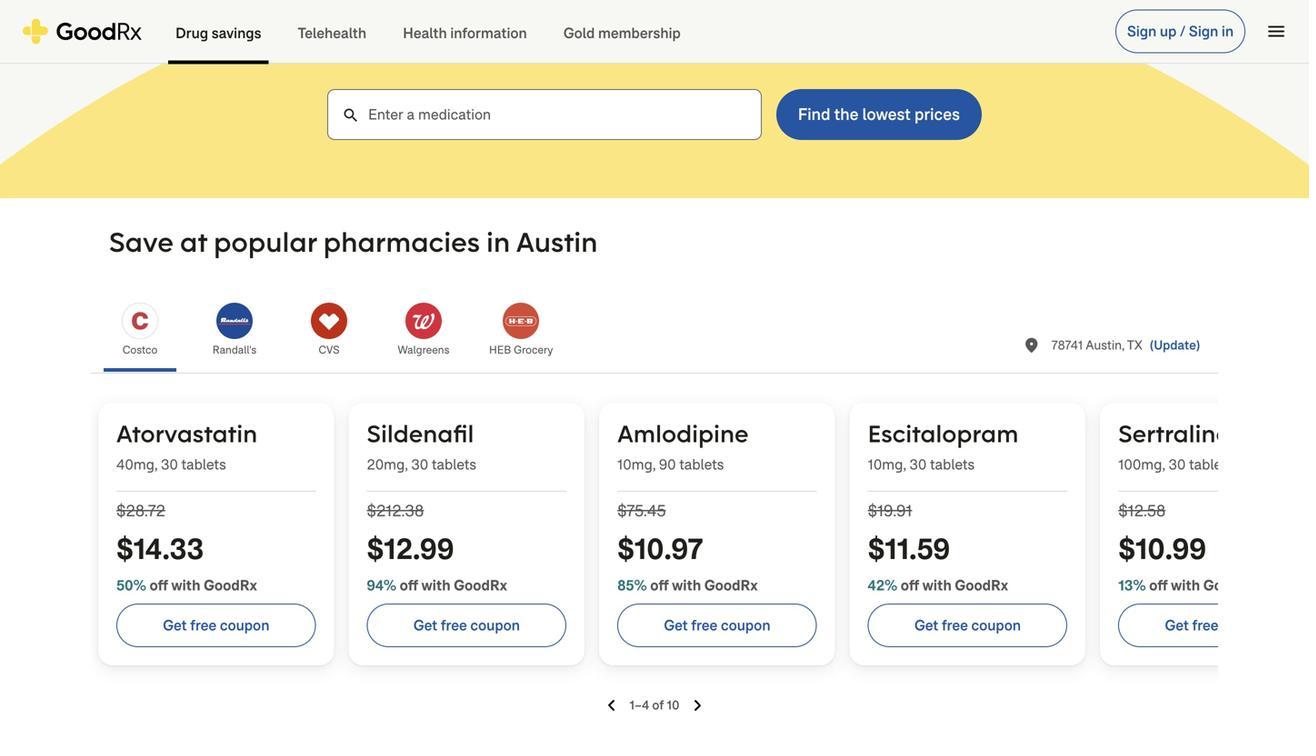 Task type: describe. For each thing, give the bounding box(es) containing it.
health
[[403, 24, 447, 43]]

$75.45
[[617, 500, 666, 522]]

prices inside button
[[915, 104, 960, 125]]

get for $14.33
[[163, 616, 187, 635]]

2 sign from the left
[[1189, 22, 1218, 41]]

costco button
[[93, 292, 187, 372]]

40mg,
[[116, 455, 157, 474]]

get free coupon for $14.33
[[163, 616, 269, 635]]

amlodipine
[[617, 418, 749, 449]]

amlodipine 10mg, 90 tablets
[[617, 418, 749, 474]]

$10.97
[[617, 530, 703, 568]]

1 sign from the left
[[1127, 22, 1157, 41]]

cvs
[[319, 343, 340, 357]]

place
[[1023, 336, 1041, 355]]

drug savings link
[[157, 0, 280, 64]]

get for $12.99
[[413, 616, 437, 635]]

goodrx for $12.99
[[454, 576, 507, 595]]

coupon for $11.59
[[971, 616, 1021, 635]]

drug
[[175, 24, 208, 43]]

membership
[[598, 24, 681, 43]]

coupon for $10.97
[[721, 616, 771, 635]]

in for sign
[[1222, 22, 1234, 41]]

escitalopram 10mg, 30 tablets
[[868, 418, 1019, 474]]

cvs button
[[282, 292, 376, 372]]

$12.58
[[1118, 500, 1166, 522]]

heb grocery
[[489, 343, 553, 357]]

$19.91
[[868, 500, 912, 522]]

heb grocery button
[[471, 292, 571, 372]]

number of slides in the carousel element
[[630, 696, 680, 715]]

heb
[[489, 343, 511, 357]]

the
[[834, 104, 859, 125]]

/
[[1180, 22, 1186, 41]]

$75.45 $10.97 85% off with goodrx
[[617, 500, 758, 595]]

$212.38
[[367, 500, 424, 522]]

78741 austin, tx (update)
[[1052, 337, 1200, 354]]

randall's button
[[187, 292, 282, 372]]

tablets for $10.99
[[1189, 455, 1234, 474]]

health information
[[403, 24, 527, 43]]

find the lowest prices button
[[776, 89, 982, 140]]

compare prices and save up to 80%
[[478, 31, 831, 60]]

sertraline 100mg, 30 tablets
[[1118, 418, 1234, 474]]

coupon for $10.99
[[1222, 616, 1272, 635]]

and
[[639, 31, 676, 60]]

get for $10.99
[[1165, 616, 1189, 635]]

with for $14.33
[[171, 576, 200, 595]]

0 vertical spatial prices
[[574, 31, 634, 60]]

94%
[[367, 576, 397, 595]]

42%
[[868, 576, 898, 595]]

$11.59
[[868, 530, 950, 568]]

austin,
[[1086, 337, 1125, 354]]

$28.72 $14.33 50% off with goodrx
[[116, 500, 257, 595]]

80%
[[786, 31, 831, 60]]

with for $12.99
[[421, 576, 451, 595]]

goodrx yellow cross logo image
[[22, 19, 143, 44]]

gold membership
[[563, 24, 681, 43]]

gold
[[563, 24, 595, 43]]

walgreens button
[[376, 292, 471, 372]]

coupon for $14.33
[[220, 616, 269, 635]]

menu button
[[1256, 11, 1296, 51]]

100mg,
[[1118, 455, 1165, 474]]

10mg, for $11.59
[[868, 455, 906, 474]]

in for pharmacies
[[486, 224, 510, 260]]

free for $11.59
[[942, 616, 968, 635]]

Enter a medication text field
[[327, 89, 762, 140]]

atorvastatin
[[116, 418, 257, 449]]

85%
[[617, 576, 647, 595]]

search
[[342, 106, 360, 125]]

50%
[[116, 576, 146, 595]]

1–4
[[630, 697, 649, 714]]

costco
[[122, 343, 158, 357]]

popular
[[214, 224, 317, 260]]

$28.72
[[116, 500, 165, 522]]

with for $10.99
[[1171, 576, 1200, 595]]

escitalopram
[[868, 418, 1019, 449]]

with for $10.97
[[672, 576, 701, 595]]

get for $10.97
[[664, 616, 688, 635]]

save
[[109, 224, 174, 260]]

coupon for $12.99
[[470, 616, 520, 635]]

free for $12.99
[[441, 616, 467, 635]]

atorvastatin 40mg, 30 tablets
[[116, 418, 257, 474]]

off for $11.59
[[901, 576, 919, 595]]

tablets for $11.59
[[930, 455, 975, 474]]



Task type: locate. For each thing, give the bounding box(es) containing it.
get free coupon down $212.38 $12.99 94% off with goodrx
[[413, 616, 520, 635]]

with inside $212.38 $12.99 94% off with goodrx
[[421, 576, 451, 595]]

free down $28.72 $14.33 50% off with goodrx
[[190, 616, 217, 635]]

tablets for $14.33
[[182, 455, 226, 474]]

1 10mg, from the left
[[617, 455, 656, 474]]

off for $12.99
[[400, 576, 418, 595]]

0 horizontal spatial prices
[[574, 31, 634, 60]]

30 inside sildenafil 20mg, 30 tablets
[[411, 455, 428, 474]]

0 horizontal spatial in
[[486, 224, 510, 260]]

1 horizontal spatial in
[[1222, 22, 1234, 41]]

5 tablets from the left
[[1189, 455, 1234, 474]]

lowest
[[862, 104, 911, 125]]

1 horizontal spatial sign
[[1189, 22, 1218, 41]]

off for $10.99
[[1149, 576, 1168, 595]]

get free coupon down $28.72 $14.33 50% off with goodrx
[[163, 616, 269, 635]]

30 down sertraline
[[1169, 455, 1186, 474]]

30 inside sertraline 100mg, 30 tablets
[[1169, 455, 1186, 474]]

4 get free coupon from the left
[[914, 616, 1021, 635]]

off inside $212.38 $12.99 94% off with goodrx
[[400, 576, 418, 595]]

off right 50%
[[150, 576, 168, 595]]

tablets down escitalopram
[[930, 455, 975, 474]]

free for $10.99
[[1192, 616, 1219, 635]]

with
[[171, 576, 200, 595], [421, 576, 451, 595], [672, 576, 701, 595], [923, 576, 952, 595], [1171, 576, 1200, 595]]

20mg,
[[367, 455, 408, 474]]

free down the $19.91 $11.59 42% off with goodrx
[[942, 616, 968, 635]]

save
[[681, 31, 726, 60]]

3 free from the left
[[691, 616, 718, 635]]

1 tablets from the left
[[182, 455, 226, 474]]

goodrx for $14.33
[[204, 576, 257, 595]]

off inside the $19.91 $11.59 42% off with goodrx
[[901, 576, 919, 595]]

10mg, inside escitalopram 10mg, 30 tablets
[[868, 455, 906, 474]]

with down the $10.99 in the right of the page
[[1171, 576, 1200, 595]]

previous image
[[608, 700, 615, 711]]

tablets
[[182, 455, 226, 474], [432, 455, 477, 474], [679, 455, 724, 474], [930, 455, 975, 474], [1189, 455, 1234, 474]]

10mg,
[[617, 455, 656, 474], [868, 455, 906, 474]]

free
[[190, 616, 217, 635], [441, 616, 467, 635], [691, 616, 718, 635], [942, 616, 968, 635], [1192, 616, 1219, 635]]

get free coupon for $11.59
[[914, 616, 1021, 635]]

telehealth link
[[280, 0, 385, 64]]

with inside the $19.91 $11.59 42% off with goodrx
[[923, 576, 952, 595]]

prices
[[574, 31, 634, 60], [915, 104, 960, 125]]

information
[[450, 24, 527, 43]]

off right 94%
[[400, 576, 418, 595]]

tablets inside atorvastatin 40mg, 30 tablets
[[182, 455, 226, 474]]

5 get from the left
[[1165, 616, 1189, 635]]

to
[[761, 31, 781, 60]]

sign up / sign in button
[[1115, 10, 1246, 53]]

of
[[652, 697, 664, 714]]

get for $11.59
[[914, 616, 939, 635]]

3 get free coupon from the left
[[664, 616, 771, 635]]

goodrx inside $28.72 $14.33 50% off with goodrx
[[204, 576, 257, 595]]

5 free from the left
[[1192, 616, 1219, 635]]

2 tablets from the left
[[432, 455, 477, 474]]

$10.99
[[1118, 530, 1207, 568]]

3 coupon from the left
[[721, 616, 771, 635]]

30 inside escitalopram 10mg, 30 tablets
[[910, 455, 927, 474]]

5 coupon from the left
[[1222, 616, 1272, 635]]

goodrx inside the $19.91 $11.59 42% off with goodrx
[[955, 576, 1008, 595]]

1 free from the left
[[190, 616, 217, 635]]

sertraline
[[1118, 418, 1230, 449]]

1 vertical spatial prices
[[915, 104, 960, 125]]

1 get from the left
[[163, 616, 187, 635]]

tablets for $10.97
[[679, 455, 724, 474]]

$12.99
[[367, 530, 454, 568]]

off inside $28.72 $14.33 50% off with goodrx
[[150, 576, 168, 595]]

with for $11.59
[[923, 576, 952, 595]]

$14.33
[[116, 530, 204, 568]]

0 vertical spatial in
[[1222, 22, 1234, 41]]

1 horizontal spatial 10mg,
[[868, 455, 906, 474]]

at
[[180, 224, 207, 260]]

4 with from the left
[[923, 576, 952, 595]]

2 free from the left
[[441, 616, 467, 635]]

sildenafil 20mg, 30 tablets
[[367, 418, 477, 474]]

5 goodrx from the left
[[1203, 576, 1257, 595]]

grocery
[[514, 343, 553, 357]]

free down $75.45 $10.97 85% off with goodrx
[[691, 616, 718, 635]]

4 tablets from the left
[[930, 455, 975, 474]]

compare
[[478, 31, 569, 60]]

in inside button
[[1222, 22, 1234, 41]]

goodrx
[[204, 576, 257, 595], [454, 576, 507, 595], [704, 576, 758, 595], [955, 576, 1008, 595], [1203, 576, 1257, 595]]

30 right the 40mg,
[[161, 455, 178, 474]]

1 vertical spatial in
[[486, 224, 510, 260]]

menu
[[1266, 20, 1287, 42]]

get down $10.97
[[664, 616, 688, 635]]

2 10mg, from the left
[[868, 455, 906, 474]]

5 off from the left
[[1149, 576, 1168, 595]]

get free coupon down the $19.91 $11.59 42% off with goodrx
[[914, 616, 1021, 635]]

with inside $75.45 $10.97 85% off with goodrx
[[672, 576, 701, 595]]

4 free from the left
[[942, 616, 968, 635]]

10mg, left 90
[[617, 455, 656, 474]]

10
[[667, 697, 680, 714]]

0 horizontal spatial up
[[731, 31, 756, 60]]

goodrx inside $212.38 $12.99 94% off with goodrx
[[454, 576, 507, 595]]

1–4 of 10
[[630, 697, 680, 714]]

with down $10.97
[[672, 576, 701, 595]]

get free coupon for $12.99
[[413, 616, 520, 635]]

1 get free coupon from the left
[[163, 616, 269, 635]]

sildenafil
[[367, 418, 474, 449]]

5 with from the left
[[1171, 576, 1200, 595]]

2 off from the left
[[400, 576, 418, 595]]

gold membership link
[[545, 0, 699, 64]]

90
[[659, 455, 676, 474]]

free for $10.97
[[691, 616, 718, 635]]

up inside button
[[1160, 22, 1177, 41]]

free for $14.33
[[190, 616, 217, 635]]

get free coupon down $12.58 $10.99 13% off with goodrx
[[1165, 616, 1272, 635]]

4 30 from the left
[[1169, 455, 1186, 474]]

walgreens
[[398, 343, 450, 357]]

get down $12.99
[[413, 616, 437, 635]]

with down $14.33
[[171, 576, 200, 595]]

dialog
[[0, 0, 1309, 739]]

in right /
[[1222, 22, 1234, 41]]

30 down escitalopram
[[910, 455, 927, 474]]

1 coupon from the left
[[220, 616, 269, 635]]

13%
[[1118, 576, 1146, 595]]

None search field
[[327, 89, 982, 140]]

next image
[[694, 700, 701, 711]]

tablets inside amlodipine 10mg, 90 tablets
[[679, 455, 724, 474]]

1 off from the left
[[150, 576, 168, 595]]

sign
[[1127, 22, 1157, 41], [1189, 22, 1218, 41]]

get free coupon for $10.99
[[1165, 616, 1272, 635]]

2 get from the left
[[413, 616, 437, 635]]

2 goodrx from the left
[[454, 576, 507, 595]]

tablets right 90
[[679, 455, 724, 474]]

with inside $28.72 $14.33 50% off with goodrx
[[171, 576, 200, 595]]

up left to at the top right of page
[[731, 31, 756, 60]]

3 goodrx from the left
[[704, 576, 758, 595]]

tablets inside sertraline 100mg, 30 tablets
[[1189, 455, 1234, 474]]

2 get free coupon from the left
[[413, 616, 520, 635]]

telehealth
[[298, 24, 366, 43]]

in left austin
[[486, 224, 510, 260]]

austin
[[516, 224, 598, 260]]

goodrx for $10.99
[[1203, 576, 1257, 595]]

30
[[161, 455, 178, 474], [411, 455, 428, 474], [910, 455, 927, 474], [1169, 455, 1186, 474]]

savings
[[212, 24, 261, 43]]

sign up / sign in
[[1127, 22, 1234, 41]]

tablets inside sildenafil 20mg, 30 tablets
[[432, 455, 477, 474]]

30 inside atorvastatin 40mg, 30 tablets
[[161, 455, 178, 474]]

randall's
[[213, 343, 257, 357]]

drug savings
[[175, 24, 261, 43]]

off inside $12.58 $10.99 13% off with goodrx
[[1149, 576, 1168, 595]]

4 coupon from the left
[[971, 616, 1021, 635]]

3 off from the left
[[650, 576, 669, 595]]

1 horizontal spatial up
[[1160, 22, 1177, 41]]

off inside $75.45 $10.97 85% off with goodrx
[[650, 576, 669, 595]]

10mg, up the $19.91
[[868, 455, 906, 474]]

health information link
[[385, 0, 545, 64]]

up
[[1160, 22, 1177, 41], [731, 31, 756, 60]]

$12.58 $10.99 13% off with goodrx
[[1118, 500, 1257, 595]]

3 tablets from the left
[[679, 455, 724, 474]]

(update) button
[[1150, 336, 1200, 355]]

30 down 'sildenafil'
[[411, 455, 428, 474]]

0 horizontal spatial sign
[[1127, 22, 1157, 41]]

get free coupon up next icon
[[664, 616, 771, 635]]

tablets inside escitalopram 10mg, 30 tablets
[[930, 455, 975, 474]]

free down $12.58 $10.99 13% off with goodrx
[[1192, 616, 1219, 635]]

sign right /
[[1189, 22, 1218, 41]]

with down $11.59
[[923, 576, 952, 595]]

5 get free coupon from the left
[[1165, 616, 1272, 635]]

none search field containing find the lowest prices
[[327, 89, 982, 140]]

goodrx inside $75.45 $10.97 85% off with goodrx
[[704, 576, 758, 595]]

4 off from the left
[[901, 576, 919, 595]]

get free coupon
[[163, 616, 269, 635], [413, 616, 520, 635], [664, 616, 771, 635], [914, 616, 1021, 635], [1165, 616, 1272, 635]]

4 goodrx from the left
[[955, 576, 1008, 595]]

30 for $11.59
[[910, 455, 927, 474]]

2 30 from the left
[[411, 455, 428, 474]]

off right the "85%"
[[650, 576, 669, 595]]

30 for $10.99
[[1169, 455, 1186, 474]]

pharmacies
[[323, 224, 480, 260]]

30 for $12.99
[[411, 455, 428, 474]]

$19.91 $11.59 42% off with goodrx
[[868, 500, 1008, 595]]

tablets for $12.99
[[432, 455, 477, 474]]

get down the $10.99 in the right of the page
[[1165, 616, 1189, 635]]

1 30 from the left
[[161, 455, 178, 474]]

with down $12.99
[[421, 576, 451, 595]]

4 get from the left
[[914, 616, 939, 635]]

10mg, inside amlodipine 10mg, 90 tablets
[[617, 455, 656, 474]]

with inside $12.58 $10.99 13% off with goodrx
[[1171, 576, 1200, 595]]

1 horizontal spatial prices
[[915, 104, 960, 125]]

in
[[1222, 22, 1234, 41], [486, 224, 510, 260]]

2 with from the left
[[421, 576, 451, 595]]

3 with from the left
[[672, 576, 701, 595]]

30 for $14.33
[[161, 455, 178, 474]]

off for $14.33
[[150, 576, 168, 595]]

goodrx for $11.59
[[955, 576, 1008, 595]]

off for $10.97
[[650, 576, 669, 595]]

tablets down atorvastatin
[[182, 455, 226, 474]]

1 with from the left
[[171, 576, 200, 595]]

78741
[[1052, 337, 1083, 354]]

0 horizontal spatial 10mg,
[[617, 455, 656, 474]]

tablets down 'sildenafil'
[[432, 455, 477, 474]]

goodrx for $10.97
[[704, 576, 758, 595]]

(update)
[[1150, 337, 1200, 354]]

1 goodrx from the left
[[204, 576, 257, 595]]

$212.38 $12.99 94% off with goodrx
[[367, 500, 507, 595]]

3 get from the left
[[664, 616, 688, 635]]

get free coupon for $10.97
[[664, 616, 771, 635]]

find the lowest prices
[[798, 104, 960, 125]]

sign left /
[[1127, 22, 1157, 41]]

tablets down sertraline
[[1189, 455, 1234, 474]]

get
[[163, 616, 187, 635], [413, 616, 437, 635], [664, 616, 688, 635], [914, 616, 939, 635], [1165, 616, 1189, 635]]

free down $212.38 $12.99 94% off with goodrx
[[441, 616, 467, 635]]

get down $14.33
[[163, 616, 187, 635]]

get down $11.59
[[914, 616, 939, 635]]

up left /
[[1160, 22, 1177, 41]]

find
[[798, 104, 830, 125]]

3 30 from the left
[[910, 455, 927, 474]]

off right "42%"
[[901, 576, 919, 595]]

2 coupon from the left
[[470, 616, 520, 635]]

10mg, for $10.97
[[617, 455, 656, 474]]

off right 13%
[[1149, 576, 1168, 595]]

goodrx inside $12.58 $10.99 13% off with goodrx
[[1203, 576, 1257, 595]]

coupon
[[220, 616, 269, 635], [470, 616, 520, 635], [721, 616, 771, 635], [971, 616, 1021, 635], [1222, 616, 1272, 635]]

save at popular pharmacies in austin
[[109, 224, 598, 260]]

tx
[[1127, 337, 1143, 354]]



Task type: vqa. For each thing, say whether or not it's contained in the screenshot.


